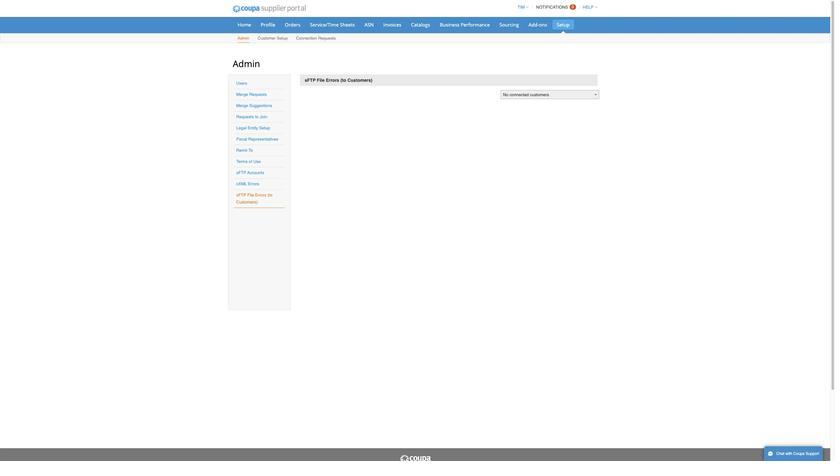 Task type: describe. For each thing, give the bounding box(es) containing it.
0 vertical spatial sftp
[[305, 78, 316, 83]]

customer setup
[[258, 36, 288, 41]]

terms of use link
[[236, 159, 261, 164]]

terms of use
[[236, 159, 261, 164]]

no
[[503, 92, 509, 97]]

requests for connection requests
[[318, 36, 336, 41]]

to
[[255, 115, 259, 119]]

customer setup link
[[257, 35, 288, 43]]

legal
[[236, 126, 247, 131]]

with
[[786, 452, 793, 457]]

tim link
[[515, 5, 529, 10]]

orders
[[285, 21, 301, 28]]

to
[[249, 148, 253, 153]]

requests to join
[[236, 115, 267, 119]]

catalogs link
[[407, 20, 434, 29]]

users
[[236, 81, 247, 86]]

business performance
[[440, 21, 490, 28]]

connection
[[296, 36, 317, 41]]

cxml
[[236, 182, 247, 187]]

0 vertical spatial admin
[[238, 36, 249, 41]]

business performance link
[[436, 20, 494, 29]]

tim
[[518, 5, 525, 10]]

customer
[[258, 36, 276, 41]]

merge suggestions
[[236, 103, 272, 108]]

navigation containing notifications 0
[[515, 1, 598, 13]]

sftp for sftp accounts link
[[236, 171, 246, 175]]

sftp file errors (to customers) link
[[236, 193, 273, 205]]

terms
[[236, 159, 248, 164]]

representatives
[[248, 137, 278, 142]]

setup link
[[553, 20, 574, 29]]

0 vertical spatial coupa supplier portal image
[[228, 1, 311, 17]]

remit-to link
[[236, 148, 253, 153]]

1 horizontal spatial sftp file errors (to customers)
[[305, 78, 373, 83]]

chat
[[777, 452, 785, 457]]

entity
[[248, 126, 258, 131]]

No connected customers text field
[[501, 91, 599, 100]]

0 vertical spatial file
[[317, 78, 325, 83]]

notifications 0
[[536, 4, 574, 10]]

legal entity setup
[[236, 126, 270, 131]]

2 vertical spatial requests
[[236, 115, 254, 119]]

home link
[[233, 20, 255, 29]]

connection requests link
[[296, 35, 336, 43]]

of
[[249, 159, 252, 164]]

1 vertical spatial admin
[[233, 58, 260, 70]]

merge requests link
[[236, 92, 267, 97]]

connection requests
[[296, 36, 336, 41]]

profile
[[261, 21, 275, 28]]

sftp accounts
[[236, 171, 264, 175]]

service/time sheets
[[310, 21, 355, 28]]

0 horizontal spatial setup
[[259, 126, 270, 131]]

chat with coupa support button
[[764, 447, 823, 462]]

notifications
[[536, 5, 568, 10]]

help link
[[580, 5, 598, 10]]

remit-
[[236, 148, 249, 153]]

ons
[[539, 21, 547, 28]]

fiscal representatives
[[236, 137, 278, 142]]

connected
[[510, 92, 529, 97]]

customers) inside the sftp file errors (to customers)
[[236, 200, 258, 205]]

service/time
[[310, 21, 339, 28]]

business
[[440, 21, 460, 28]]

support
[[806, 452, 819, 457]]

file inside the sftp file errors (to customers)
[[247, 193, 254, 198]]

0
[[572, 4, 574, 9]]

profile link
[[257, 20, 280, 29]]

admin link
[[237, 35, 250, 43]]

users link
[[236, 81, 247, 86]]

add-
[[529, 21, 539, 28]]

(to inside the sftp file errors (to customers)
[[268, 193, 273, 198]]

2 horizontal spatial setup
[[557, 21, 570, 28]]



Task type: locate. For each thing, give the bounding box(es) containing it.
1 horizontal spatial setup
[[277, 36, 288, 41]]

1 vertical spatial merge
[[236, 103, 248, 108]]

remit-to
[[236, 148, 253, 153]]

merge for merge suggestions
[[236, 103, 248, 108]]

no connected customers
[[503, 92, 549, 97]]

requests up 'suggestions'
[[249, 92, 267, 97]]

sourcing link
[[495, 20, 523, 29]]

coupa
[[794, 452, 805, 457]]

(to
[[341, 78, 346, 83], [268, 193, 273, 198]]

asn
[[365, 21, 374, 28]]

1 vertical spatial sftp file errors (to customers)
[[236, 193, 273, 205]]

home
[[238, 21, 251, 28]]

catalogs
[[411, 21, 430, 28]]

setup
[[557, 21, 570, 28], [277, 36, 288, 41], [259, 126, 270, 131]]

sheets
[[340, 21, 355, 28]]

legal entity setup link
[[236, 126, 270, 131]]

fiscal representatives link
[[236, 137, 278, 142]]

requests
[[318, 36, 336, 41], [249, 92, 267, 97], [236, 115, 254, 119]]

asn link
[[360, 20, 378, 29]]

0 horizontal spatial sftp file errors (to customers)
[[236, 193, 273, 205]]

requests for merge requests
[[249, 92, 267, 97]]

invoices link
[[379, 20, 406, 29]]

merge
[[236, 92, 248, 97], [236, 103, 248, 108]]

0 vertical spatial sftp file errors (to customers)
[[305, 78, 373, 83]]

1 vertical spatial customers)
[[236, 200, 258, 205]]

accounts
[[247, 171, 264, 175]]

help
[[583, 5, 594, 10]]

1 vertical spatial (to
[[268, 193, 273, 198]]

cxml errors link
[[236, 182, 259, 187]]

chat with coupa support
[[777, 452, 819, 457]]

setup down notifications 0
[[557, 21, 570, 28]]

errors
[[326, 78, 339, 83], [248, 182, 259, 187], [255, 193, 267, 198]]

sftp file errors (to customers)
[[305, 78, 373, 83], [236, 193, 273, 205]]

1 vertical spatial errors
[[248, 182, 259, 187]]

errors inside the sftp file errors (to customers)
[[255, 193, 267, 198]]

0 vertical spatial (to
[[341, 78, 346, 83]]

admin down home link
[[238, 36, 249, 41]]

customers
[[530, 92, 549, 97]]

1 merge from the top
[[236, 92, 248, 97]]

admin up users
[[233, 58, 260, 70]]

2 vertical spatial setup
[[259, 126, 270, 131]]

1 vertical spatial requests
[[249, 92, 267, 97]]

merge down "merge requests"
[[236, 103, 248, 108]]

suggestions
[[249, 103, 272, 108]]

1 vertical spatial coupa supplier portal image
[[399, 455, 431, 462]]

sftp for the sftp file errors (to customers) link
[[236, 193, 246, 198]]

0 horizontal spatial coupa supplier portal image
[[228, 1, 311, 17]]

orders link
[[281, 20, 305, 29]]

cxml errors
[[236, 182, 259, 187]]

2 vertical spatial sftp
[[236, 193, 246, 198]]

use
[[253, 159, 261, 164]]

1 vertical spatial sftp
[[236, 171, 246, 175]]

add-ons link
[[525, 20, 552, 29]]

add-ons
[[529, 21, 547, 28]]

requests down the service/time
[[318, 36, 336, 41]]

merge down users 'link' at the left of the page
[[236, 92, 248, 97]]

invoices
[[384, 21, 402, 28]]

merge suggestions link
[[236, 103, 272, 108]]

1 horizontal spatial (to
[[341, 78, 346, 83]]

sourcing
[[500, 21, 519, 28]]

navigation
[[515, 1, 598, 13]]

0 horizontal spatial (to
[[268, 193, 273, 198]]

merge requests
[[236, 92, 267, 97]]

service/time sheets link
[[306, 20, 359, 29]]

sftp
[[305, 78, 316, 83], [236, 171, 246, 175], [236, 193, 246, 198]]

customers)
[[348, 78, 373, 83], [236, 200, 258, 205]]

merge for merge requests
[[236, 92, 248, 97]]

0 vertical spatial errors
[[326, 78, 339, 83]]

requests left to
[[236, 115, 254, 119]]

0 vertical spatial customers)
[[348, 78, 373, 83]]

0 horizontal spatial customers)
[[236, 200, 258, 205]]

coupa supplier portal image
[[228, 1, 311, 17], [399, 455, 431, 462]]

file
[[317, 78, 325, 83], [247, 193, 254, 198]]

1 horizontal spatial customers)
[[348, 78, 373, 83]]

fiscal
[[236, 137, 247, 142]]

performance
[[461, 21, 490, 28]]

No connected customers field
[[500, 90, 599, 100]]

join
[[260, 115, 267, 119]]

sftp accounts link
[[236, 171, 264, 175]]

2 vertical spatial errors
[[255, 193, 267, 198]]

0 vertical spatial merge
[[236, 92, 248, 97]]

0 vertical spatial setup
[[557, 21, 570, 28]]

1 horizontal spatial file
[[317, 78, 325, 83]]

1 vertical spatial setup
[[277, 36, 288, 41]]

setup right customer
[[277, 36, 288, 41]]

2 merge from the top
[[236, 103, 248, 108]]

requests to join link
[[236, 115, 267, 119]]

0 horizontal spatial file
[[247, 193, 254, 198]]

setup down the 'join'
[[259, 126, 270, 131]]

1 horizontal spatial coupa supplier portal image
[[399, 455, 431, 462]]

admin
[[238, 36, 249, 41], [233, 58, 260, 70]]

0 vertical spatial requests
[[318, 36, 336, 41]]

1 vertical spatial file
[[247, 193, 254, 198]]



Task type: vqa. For each thing, say whether or not it's contained in the screenshot.
the bottommost Setup
yes



